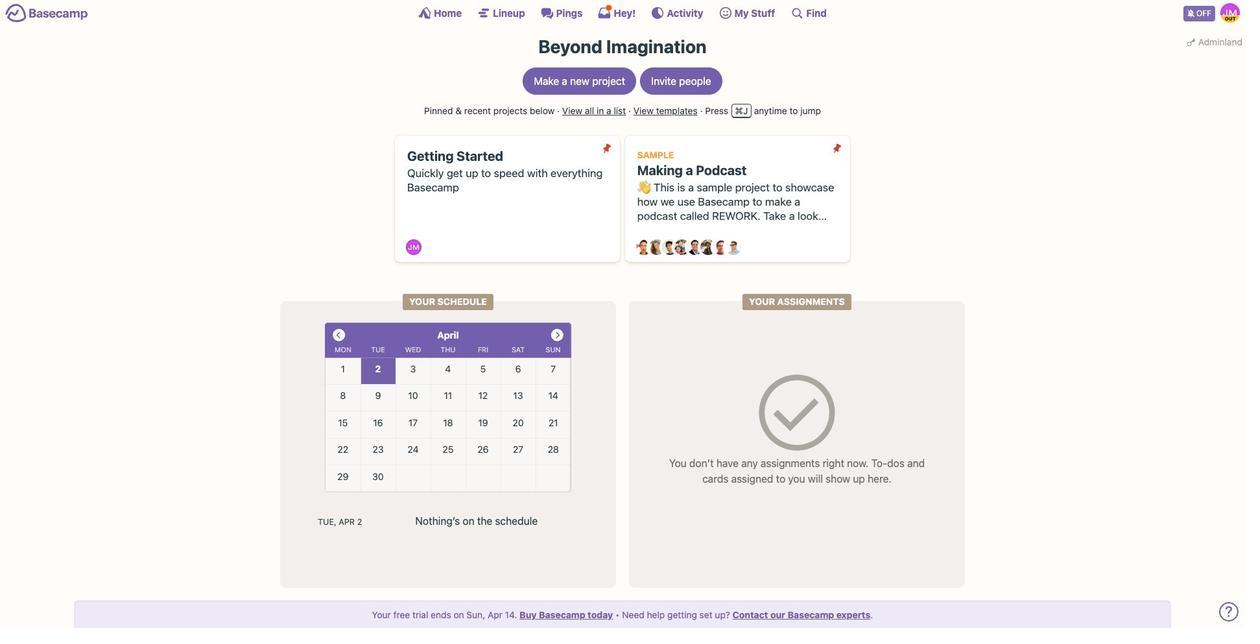 Task type: describe. For each thing, give the bounding box(es) containing it.
nicole katz image
[[701, 240, 716, 255]]

cheryl walters image
[[649, 240, 665, 255]]

josh fiske image
[[688, 240, 703, 255]]

annie bryan image
[[637, 240, 652, 255]]

keyboard shortcut: ⌘ + / image
[[791, 6, 804, 19]]

jer mill image
[[406, 240, 422, 255]]



Task type: vqa. For each thing, say whether or not it's contained in the screenshot.
"Cheryl Walters" image
yes



Task type: locate. For each thing, give the bounding box(es) containing it.
jared davis image
[[662, 240, 678, 255]]

main element
[[0, 0, 1246, 25]]

jennifer young image
[[675, 240, 691, 255]]

jer mill image
[[1221, 3, 1241, 23]]

steve marsh image
[[713, 240, 729, 255]]

victor cooper image
[[726, 240, 742, 255]]

switch accounts image
[[5, 3, 88, 23]]



